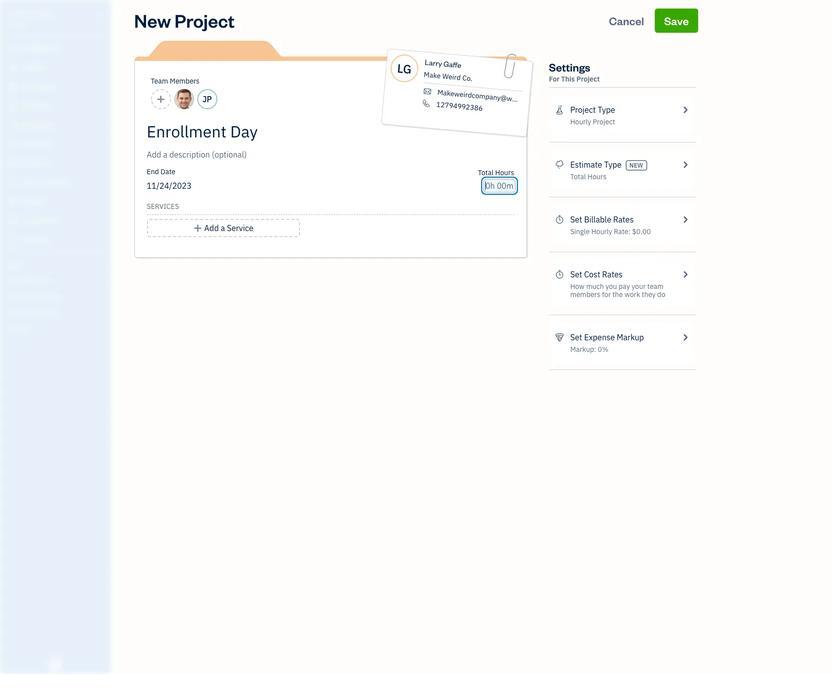Task type: locate. For each thing, give the bounding box(es) containing it.
cancel button
[[600, 9, 653, 33]]

total hours
[[478, 168, 514, 177], [571, 172, 607, 181]]

your
[[632, 282, 646, 291]]

estimate image
[[7, 82, 19, 92]]

set up single
[[571, 215, 582, 225]]

total hours up hourly budget text field
[[478, 168, 514, 177]]

total down estimate
[[571, 172, 586, 181]]

add
[[204, 223, 219, 233]]

timetracking image left 'cost'
[[555, 268, 565, 281]]

set for set cost rates
[[571, 269, 582, 280]]

set up markup:
[[571, 332, 582, 342]]

new
[[134, 9, 171, 32]]

set for set billable rates
[[571, 215, 582, 225]]

2 timetracking image from the top
[[555, 268, 565, 281]]

save button
[[655, 9, 698, 33]]

phone image
[[421, 99, 432, 108]]

expense
[[584, 332, 615, 342]]

project
[[175, 9, 235, 32], [577, 75, 600, 84], [571, 105, 596, 115], [593, 117, 615, 126]]

total
[[478, 168, 494, 177], [571, 172, 586, 181]]

plus image
[[193, 222, 202, 234]]

rates for set cost rates
[[602, 269, 623, 280]]

hours down estimate type
[[588, 172, 607, 181]]

timetracking image for set cost rates
[[555, 268, 565, 281]]

Project Name text field
[[147, 121, 424, 142]]

1 set from the top
[[571, 215, 582, 225]]

set for set expense markup
[[571, 332, 582, 342]]

jp
[[203, 94, 212, 104]]

date
[[161, 167, 175, 176]]

2 chevronright image from the top
[[681, 159, 690, 171]]

:
[[629, 227, 631, 236]]

1 vertical spatial type
[[604, 160, 622, 170]]

0 vertical spatial set
[[571, 215, 582, 225]]

make
[[423, 70, 441, 80]]

main element
[[0, 0, 136, 674]]

timetracking image for set billable rates
[[555, 214, 565, 226]]

12794992386
[[436, 100, 483, 113]]

cost
[[584, 269, 601, 280]]

type up hourly project
[[598, 105, 615, 115]]

projects image
[[555, 104, 565, 116]]

members
[[170, 77, 200, 86]]

hourly project
[[571, 117, 615, 126]]

$0.00
[[632, 227, 651, 236]]

4 chevronright image from the top
[[681, 268, 690, 281]]

team
[[648, 282, 664, 291]]

hourly down project type
[[571, 117, 591, 126]]

client image
[[7, 63, 19, 73]]

0 horizontal spatial hours
[[495, 168, 514, 177]]

save
[[664, 14, 689, 28]]

total hours down estimate
[[571, 172, 607, 181]]

money image
[[7, 197, 19, 207]]

envelope image
[[422, 87, 433, 96]]

hourly
[[571, 117, 591, 126], [592, 227, 612, 236]]

expenses image
[[555, 331, 565, 343]]

services
[[147, 202, 179, 211]]

team members
[[151, 77, 200, 86]]

3 chevronright image from the top
[[681, 214, 690, 226]]

makeweirdcompany@weird.co
[[437, 88, 534, 105]]

project image
[[7, 159, 19, 169]]

1 vertical spatial hourly
[[592, 227, 612, 236]]

weird
[[442, 72, 461, 82]]

1 vertical spatial rates
[[602, 269, 623, 280]]

set cost rates
[[571, 269, 623, 280]]

a
[[221, 223, 225, 233]]

how
[[571, 282, 585, 291]]

0 vertical spatial rates
[[613, 215, 634, 225]]

0 vertical spatial type
[[598, 105, 615, 115]]

single
[[571, 227, 590, 236]]

new project
[[134, 9, 235, 32]]

service
[[227, 223, 254, 233]]

estimate
[[571, 160, 603, 170]]

2 vertical spatial set
[[571, 332, 582, 342]]

payment image
[[7, 120, 19, 130]]

hourly down set billable rates at the top right of page
[[592, 227, 612, 236]]

1 vertical spatial timetracking image
[[555, 268, 565, 281]]

1 chevronright image from the top
[[681, 104, 690, 116]]

1 horizontal spatial total
[[571, 172, 586, 181]]

how much you pay your team members for the work they do
[[571, 282, 666, 299]]

the
[[613, 290, 623, 299]]

rates
[[613, 215, 634, 225], [602, 269, 623, 280]]

rates up you
[[602, 269, 623, 280]]

hours
[[495, 168, 514, 177], [588, 172, 607, 181]]

timer image
[[7, 178, 19, 188]]

you
[[606, 282, 617, 291]]

cancel
[[609, 14, 644, 28]]

set
[[571, 215, 582, 225], [571, 269, 582, 280], [571, 332, 582, 342]]

2 set from the top
[[571, 269, 582, 280]]

chevronright image for estimate type
[[681, 159, 690, 171]]

1 vertical spatial set
[[571, 269, 582, 280]]

timetracking image
[[555, 214, 565, 226], [555, 268, 565, 281]]

for
[[549, 75, 560, 84]]

type
[[598, 105, 615, 115], [604, 160, 622, 170]]

type left 'new'
[[604, 160, 622, 170]]

settings for this project
[[549, 60, 600, 84]]

0 vertical spatial timetracking image
[[555, 214, 565, 226]]

chevronright image
[[681, 104, 690, 116], [681, 159, 690, 171], [681, 214, 690, 226], [681, 268, 690, 281], [681, 331, 690, 343]]

hours up hourly budget text field
[[495, 168, 514, 177]]

this
[[561, 75, 575, 84]]

rates up rate
[[613, 215, 634, 225]]

pay
[[619, 282, 630, 291]]

new
[[630, 162, 643, 169]]

rates for set billable rates
[[613, 215, 634, 225]]

1 timetracking image from the top
[[555, 214, 565, 226]]

set billable rates
[[571, 215, 634, 225]]

timetracking image left billable
[[555, 214, 565, 226]]

set up how in the top right of the page
[[571, 269, 582, 280]]

chevronright image for project type
[[681, 104, 690, 116]]

total up hourly budget text field
[[478, 168, 494, 177]]

5 chevronright image from the top
[[681, 331, 690, 343]]

turtle
[[8, 9, 37, 19]]

3 set from the top
[[571, 332, 582, 342]]

add a service
[[204, 223, 254, 233]]

owner
[[8, 20, 27, 28]]



Task type: vqa. For each thing, say whether or not it's contained in the screenshot.
:
yes



Task type: describe. For each thing, give the bounding box(es) containing it.
project type
[[571, 105, 615, 115]]

type for estimate type
[[604, 160, 622, 170]]

estimates image
[[555, 159, 565, 171]]

markup: 0%
[[571, 345, 609, 354]]

chart image
[[7, 216, 19, 226]]

they
[[642, 290, 656, 299]]

Project Description text field
[[147, 149, 424, 161]]

markup
[[617, 332, 644, 342]]

larry
[[424, 57, 443, 68]]

apps image
[[8, 261, 108, 269]]

End date in  format text field
[[147, 181, 269, 191]]

do
[[658, 290, 666, 299]]

end date
[[147, 167, 175, 176]]

settings
[[549, 60, 591, 74]]

invoice image
[[7, 101, 19, 111]]

items and services image
[[8, 293, 108, 301]]

0 horizontal spatial total hours
[[478, 168, 514, 177]]

bank connections image
[[8, 309, 108, 317]]

add team member image
[[156, 93, 166, 105]]

rate
[[614, 227, 629, 236]]

team members image
[[8, 277, 108, 285]]

gaffe
[[443, 59, 462, 70]]

chevronright image for set billable rates
[[681, 214, 690, 226]]

lg
[[397, 60, 412, 77]]

single hourly rate : $0.00
[[571, 227, 651, 236]]

dashboard image
[[7, 44, 19, 54]]

estimate type
[[571, 160, 622, 170]]

work
[[625, 290, 640, 299]]

add a service button
[[147, 219, 300, 237]]

set expense markup
[[571, 332, 644, 342]]

markup:
[[571, 345, 596, 354]]

freshbooks image
[[47, 658, 63, 670]]

Hourly Budget text field
[[486, 181, 514, 191]]

project inside the settings for this project
[[577, 75, 600, 84]]

report image
[[7, 235, 19, 245]]

larry gaffe make weird co.
[[423, 57, 473, 83]]

expense image
[[7, 140, 19, 150]]

much
[[587, 282, 604, 291]]

members
[[571, 290, 601, 299]]

for
[[602, 290, 611, 299]]

billable
[[584, 215, 612, 225]]

0%
[[598, 345, 609, 354]]

team
[[151, 77, 168, 86]]

type for project type
[[598, 105, 615, 115]]

end
[[147, 167, 159, 176]]

0 horizontal spatial total
[[478, 168, 494, 177]]

co.
[[462, 73, 473, 83]]

inc
[[39, 9, 53, 19]]

1 horizontal spatial total hours
[[571, 172, 607, 181]]

chevronright image for set cost rates
[[681, 268, 690, 281]]

chevronright image for set expense markup
[[681, 331, 690, 343]]

0 vertical spatial hourly
[[571, 117, 591, 126]]

1 horizontal spatial hours
[[588, 172, 607, 181]]

settings image
[[8, 325, 108, 333]]

turtle inc owner
[[8, 9, 53, 28]]



